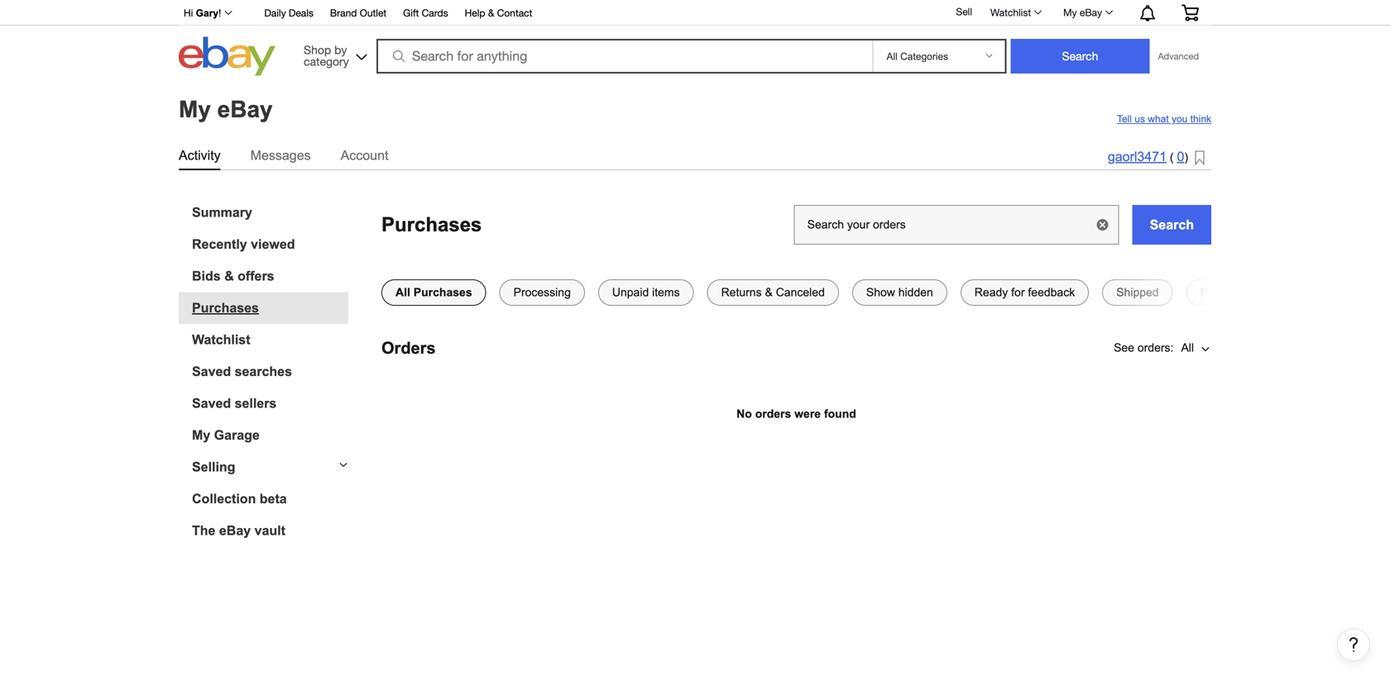 Task type: locate. For each thing, give the bounding box(es) containing it.
no
[[737, 408, 752, 421]]

1 vertical spatial purchases
[[192, 301, 259, 316]]

watchlist inside my ebay main content
[[192, 333, 250, 348]]

saved up my garage
[[192, 396, 231, 411]]

ebay
[[1080, 7, 1102, 18], [217, 96, 273, 122], [219, 524, 251, 539]]

& right bids
[[224, 269, 234, 284]]

0 vertical spatial my
[[1063, 7, 1077, 18]]

bids & offers
[[192, 269, 274, 284]]

1 vertical spatial ebay
[[217, 96, 273, 122]]

1 vertical spatial saved
[[192, 396, 231, 411]]

1 vertical spatial watchlist
[[192, 333, 250, 348]]

purchases link
[[192, 301, 348, 316]]

selling button
[[179, 460, 348, 475]]

search
[[1150, 217, 1194, 232]]

brand
[[330, 7, 357, 19]]

2 vertical spatial ebay
[[219, 524, 251, 539]]

saved for saved searches
[[192, 365, 231, 379]]

recently
[[192, 237, 247, 252]]

watchlist
[[991, 7, 1031, 18], [192, 333, 250, 348]]

sell link
[[949, 6, 980, 17]]

0 vertical spatial my ebay
[[1063, 7, 1102, 18]]

my inside account navigation
[[1063, 7, 1077, 18]]

the ebay vault
[[192, 524, 285, 539]]

None submit
[[1011, 39, 1150, 74]]

orders
[[755, 408, 791, 421]]

my ebay inside main content
[[179, 96, 273, 122]]

purchases
[[381, 214, 482, 236], [192, 301, 259, 316]]

contact
[[497, 7, 532, 19]]

saved up the saved sellers
[[192, 365, 231, 379]]

1 horizontal spatial &
[[488, 7, 494, 19]]

help, opens dialogs image
[[1346, 637, 1362, 654]]

0 horizontal spatial watchlist
[[192, 333, 250, 348]]

my ebay inside account navigation
[[1063, 7, 1102, 18]]

shop by category button
[[296, 37, 371, 72]]

watchlist for leftmost watchlist link
[[192, 333, 250, 348]]

none submit inside shop by category banner
[[1011, 39, 1150, 74]]

saved sellers
[[192, 396, 277, 411]]

& inside account navigation
[[488, 7, 494, 19]]

activity
[[179, 148, 221, 163]]

1 saved from the top
[[192, 365, 231, 379]]

0 vertical spatial ebay
[[1080, 7, 1102, 18]]

the ebay vault link
[[192, 524, 348, 539]]

watchlist inside account navigation
[[991, 7, 1031, 18]]

watchlist link down the purchases link
[[192, 333, 348, 348]]

0 vertical spatial watchlist
[[991, 7, 1031, 18]]

what
[[1148, 113, 1169, 125]]

collection beta
[[192, 492, 287, 507]]

1 horizontal spatial my ebay
[[1063, 7, 1102, 18]]

all
[[1181, 342, 1194, 355]]

0 horizontal spatial &
[[224, 269, 234, 284]]

us
[[1135, 113, 1145, 125]]

&
[[488, 7, 494, 19], [224, 269, 234, 284]]

tell us what you think
[[1117, 113, 1212, 125]]

search button
[[1133, 205, 1212, 245]]

watchlist link right sell 'link'
[[981, 2, 1049, 22]]

my
[[1063, 7, 1077, 18], [179, 96, 211, 122], [192, 428, 210, 443]]

0 link
[[1177, 149, 1184, 164]]

watchlist right sell 'link'
[[991, 7, 1031, 18]]

all button
[[1180, 332, 1212, 365]]

account
[[341, 148, 388, 163]]

category
[[304, 55, 349, 68]]

& inside my ebay main content
[[224, 269, 234, 284]]

help & contact link
[[465, 5, 532, 23]]

daily deals
[[264, 7, 314, 19]]

summary
[[192, 205, 252, 220]]

my ebay main content
[[7, 80, 1384, 682]]

0 vertical spatial watchlist link
[[981, 2, 1049, 22]]

& for bids
[[224, 269, 234, 284]]

2 vertical spatial my
[[192, 428, 210, 443]]

None text field
[[794, 205, 1119, 245]]

0 vertical spatial saved
[[192, 365, 231, 379]]

watchlist up saved searches
[[192, 333, 250, 348]]

collection beta link
[[192, 492, 348, 507]]

my ebay
[[1063, 7, 1102, 18], [179, 96, 273, 122]]

hi gary !
[[184, 7, 221, 19]]

1 vertical spatial &
[[224, 269, 234, 284]]

the
[[192, 524, 216, 539]]

1 horizontal spatial watchlist
[[991, 7, 1031, 18]]

1 vertical spatial watchlist link
[[192, 333, 348, 348]]

see
[[1114, 342, 1135, 355]]

1 horizontal spatial purchases
[[381, 214, 482, 236]]

vault
[[255, 524, 285, 539]]

account link
[[341, 145, 388, 166]]

selling
[[192, 460, 235, 475]]

& right help
[[488, 7, 494, 19]]

watchlist link
[[981, 2, 1049, 22], [192, 333, 348, 348]]

my ebay link
[[1054, 2, 1120, 22]]

0 horizontal spatial my ebay
[[179, 96, 273, 122]]

1 vertical spatial my ebay
[[179, 96, 273, 122]]

no orders were found
[[737, 408, 856, 421]]

help
[[465, 7, 485, 19]]

ebay inside the ebay vault link
[[219, 524, 251, 539]]

messages link
[[250, 145, 311, 166]]

found
[[824, 408, 856, 421]]

ebay inside my ebay link
[[1080, 7, 1102, 18]]

sell
[[956, 6, 972, 17]]

0 horizontal spatial watchlist link
[[192, 333, 348, 348]]

advanced
[[1158, 51, 1199, 62]]

deals
[[289, 7, 314, 19]]

recently viewed
[[192, 237, 295, 252]]

saved
[[192, 365, 231, 379], [192, 396, 231, 411]]

outlet
[[360, 7, 387, 19]]

saved sellers link
[[192, 396, 348, 412]]

0 vertical spatial &
[[488, 7, 494, 19]]

2 saved from the top
[[192, 396, 231, 411]]

my garage
[[192, 428, 260, 443]]

1 horizontal spatial watchlist link
[[981, 2, 1049, 22]]



Task type: describe. For each thing, give the bounding box(es) containing it.
)
[[1184, 151, 1188, 164]]

searches
[[235, 365, 292, 379]]

watchlist for rightmost watchlist link
[[991, 7, 1031, 18]]

recently viewed link
[[192, 237, 348, 252]]

gary
[[196, 7, 218, 19]]

bids
[[192, 269, 221, 284]]

advanced link
[[1150, 40, 1207, 73]]

bids & offers link
[[192, 269, 348, 284]]

tell us what you think link
[[1117, 113, 1212, 125]]

saved searches link
[[192, 365, 348, 380]]

0
[[1177, 149, 1184, 164]]

0 horizontal spatial purchases
[[192, 301, 259, 316]]

hi
[[184, 7, 193, 19]]

tell
[[1117, 113, 1132, 125]]

garage
[[214, 428, 260, 443]]

gift cards link
[[403, 5, 448, 23]]

viewed
[[251, 237, 295, 252]]

gaorl3471 link
[[1108, 149, 1167, 164]]

make this page your my ebay homepage image
[[1195, 151, 1205, 166]]

see orders: all
[[1114, 342, 1194, 355]]

gaorl3471
[[1108, 149, 1167, 164]]

saved for saved sellers
[[192, 396, 231, 411]]

gift cards
[[403, 7, 448, 19]]

brand outlet link
[[330, 5, 387, 23]]

activity link
[[179, 145, 221, 166]]

gaorl3471 ( 0 )
[[1108, 149, 1188, 164]]

none text field inside my ebay main content
[[794, 205, 1119, 245]]

offers
[[238, 269, 274, 284]]

you
[[1172, 113, 1188, 125]]

0 vertical spatial purchases
[[381, 214, 482, 236]]

sellers
[[235, 396, 277, 411]]

Search for anything text field
[[379, 41, 869, 72]]

collection
[[192, 492, 256, 507]]

shop by category banner
[[175, 0, 1212, 80]]

your shopping cart image
[[1181, 4, 1200, 21]]

by
[[334, 43, 347, 57]]

help & contact
[[465, 7, 532, 19]]

gift
[[403, 7, 419, 19]]

beta
[[260, 492, 287, 507]]

account navigation
[[175, 0, 1212, 26]]

!
[[218, 7, 221, 19]]

think
[[1191, 113, 1212, 125]]

my for my garage link
[[192, 428, 210, 443]]

orders:
[[1138, 342, 1174, 355]]

were
[[795, 408, 821, 421]]

orders
[[381, 339, 436, 358]]

ebay for my ebay link
[[1080, 7, 1102, 18]]

(
[[1170, 151, 1174, 164]]

shop by category
[[304, 43, 349, 68]]

messages
[[250, 148, 311, 163]]

shop
[[304, 43, 331, 57]]

my for my ebay link
[[1063, 7, 1077, 18]]

brand outlet
[[330, 7, 387, 19]]

daily deals link
[[264, 5, 314, 23]]

my garage link
[[192, 428, 348, 444]]

saved searches
[[192, 365, 292, 379]]

& for help
[[488, 7, 494, 19]]

1 vertical spatial my
[[179, 96, 211, 122]]

cards
[[422, 7, 448, 19]]

daily
[[264, 7, 286, 19]]

summary link
[[192, 205, 348, 221]]

ebay for the ebay vault link
[[219, 524, 251, 539]]



Task type: vqa. For each thing, say whether or not it's contained in the screenshot.
(5)
no



